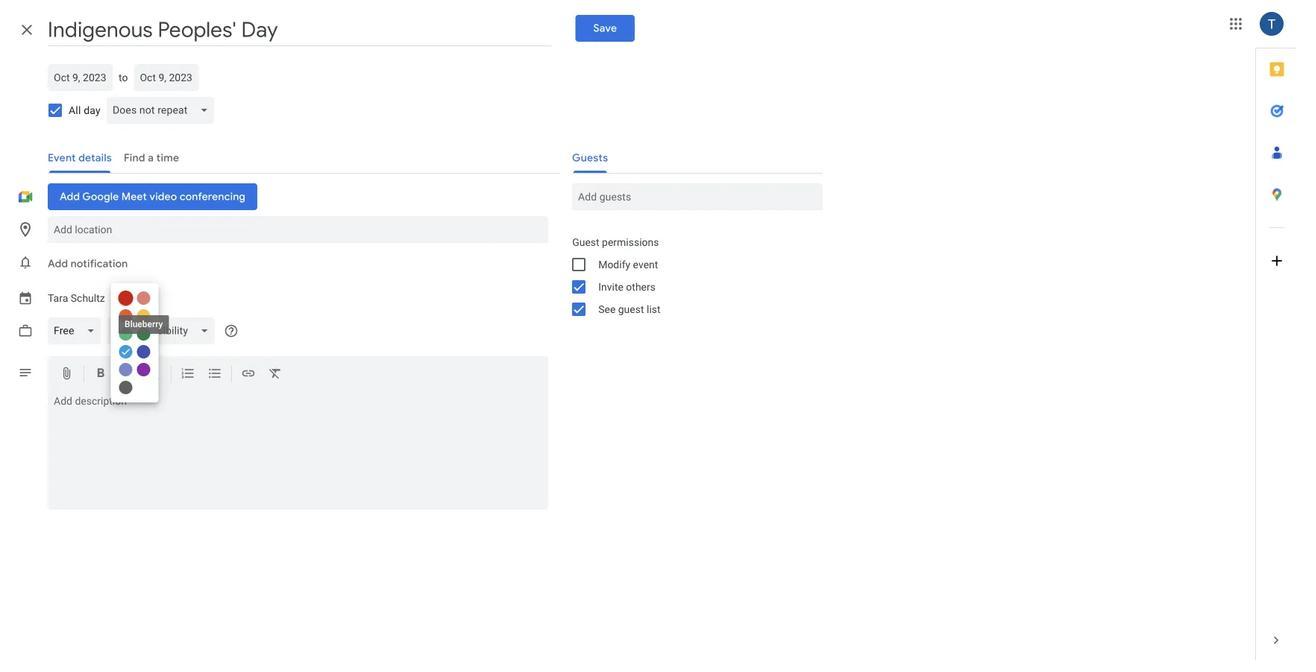 Task type: vqa. For each thing, say whether or not it's contained in the screenshot.
9 PM
no



Task type: describe. For each thing, give the bounding box(es) containing it.
bold image
[[93, 366, 108, 384]]

invite others
[[599, 281, 656, 293]]

modify
[[599, 259, 631, 271]]

formatting options toolbar
[[48, 357, 549, 393]]

invite
[[599, 281, 624, 293]]

see
[[599, 303, 616, 316]]

save
[[594, 22, 617, 35]]

all day
[[69, 104, 101, 116]]

tara
[[48, 292, 68, 305]]

Location text field
[[54, 216, 543, 243]]

add notification button
[[42, 246, 134, 282]]

guest
[[618, 303, 644, 316]]

schultz
[[71, 292, 105, 305]]

peacock, set event color menu item
[[119, 345, 133, 359]]

tara schultz
[[48, 292, 105, 305]]

flamingo, set event color menu item
[[137, 292, 151, 305]]

Description text field
[[48, 395, 549, 507]]

notification
[[71, 257, 128, 271]]

grape, set event color menu item
[[137, 363, 151, 377]]

blueberry
[[125, 319, 163, 330]]

graphite, set event color menu item
[[119, 381, 133, 395]]

add notification
[[48, 257, 128, 271]]

all
[[69, 104, 81, 116]]

lavender, set event color menu item
[[119, 363, 133, 377]]

basil, set event color menu item
[[137, 328, 151, 341]]

event
[[633, 259, 658, 271]]

tomato, set event color menu item
[[118, 291, 133, 306]]

to
[[119, 71, 128, 84]]

sage, set event color menu item
[[119, 328, 133, 341]]



Task type: locate. For each thing, give the bounding box(es) containing it.
group
[[560, 231, 823, 321]]

bulleted list image
[[207, 366, 222, 384]]

blueberry, set event color menu item
[[137, 345, 151, 359]]

group containing guest permissions
[[560, 231, 823, 321]]

add
[[48, 257, 68, 271]]

Title text field
[[48, 13, 552, 46]]

permissions
[[602, 236, 659, 248]]

guest
[[572, 236, 600, 248]]

italic image
[[120, 366, 135, 384]]

tab list
[[1256, 48, 1297, 620]]

guest permissions
[[572, 236, 659, 248]]

banana, set event color menu item
[[137, 310, 151, 323]]

see guest list
[[599, 303, 661, 316]]

numbered list image
[[181, 366, 195, 384]]

others
[[626, 281, 656, 293]]

Guests text field
[[578, 184, 817, 210]]

remove formatting image
[[268, 366, 283, 384]]

list
[[647, 303, 661, 316]]

End date text field
[[140, 69, 193, 87]]

modify event
[[599, 259, 658, 271]]

underline image
[[147, 366, 162, 384]]

day
[[84, 104, 101, 116]]

tangerine, set event color menu item
[[119, 310, 133, 323]]

Start date text field
[[54, 69, 107, 87]]

insert link image
[[241, 366, 256, 384]]

save button
[[576, 15, 635, 42]]

None field
[[107, 97, 220, 124], [48, 318, 107, 345], [107, 318, 221, 345], [107, 97, 220, 124], [48, 318, 107, 345], [107, 318, 221, 345]]



